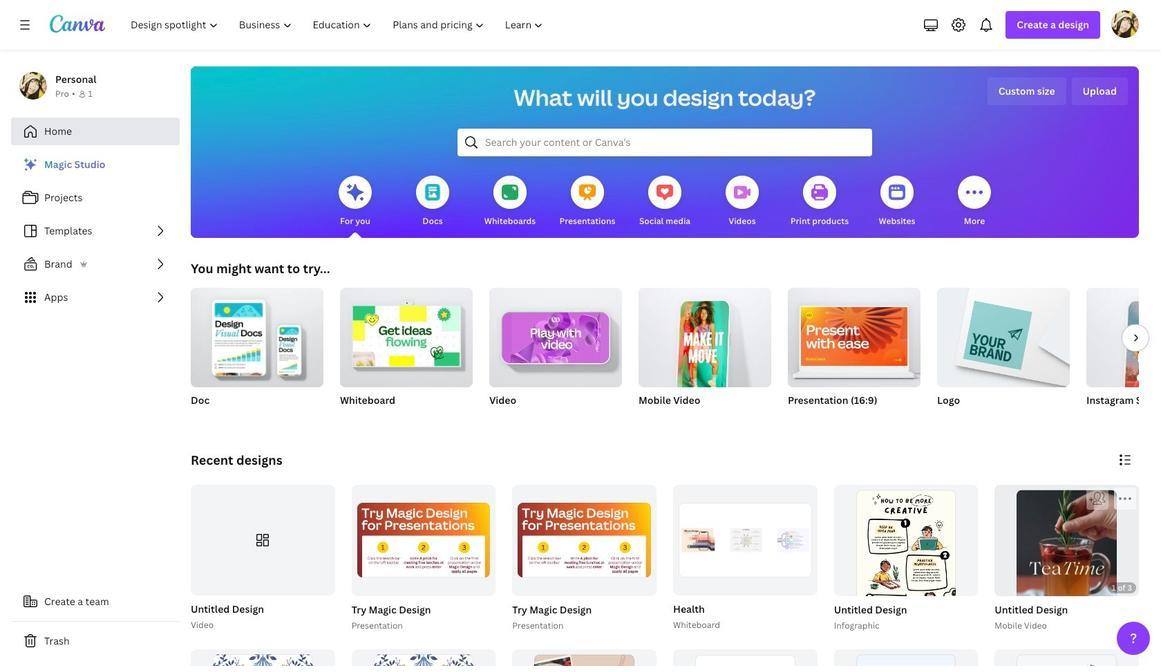 Task type: vqa. For each thing, say whether or not it's contained in the screenshot.
top level navigation element
yes



Task type: describe. For each thing, give the bounding box(es) containing it.
top level navigation element
[[122, 11, 556, 39]]



Task type: locate. For each thing, give the bounding box(es) containing it.
Search search field
[[486, 129, 845, 156]]

list
[[11, 151, 180, 311]]

None search field
[[458, 129, 873, 156]]

group
[[191, 282, 324, 425], [191, 282, 324, 387], [340, 282, 473, 425], [340, 282, 473, 387], [490, 282, 622, 425], [490, 282, 622, 387], [639, 282, 772, 425], [639, 282, 772, 395], [788, 282, 921, 425], [788, 282, 921, 387], [938, 282, 1071, 425], [938, 282, 1071, 387], [1087, 288, 1162, 425], [1087, 288, 1162, 387], [188, 485, 335, 633], [191, 485, 335, 596], [349, 485, 496, 633], [352, 485, 496, 596], [510, 485, 657, 633], [513, 485, 657, 596], [671, 485, 818, 633], [674, 485, 818, 596], [832, 485, 979, 666], [993, 485, 1140, 666], [996, 485, 1140, 666], [191, 649, 335, 666], [352, 649, 496, 666], [513, 649, 657, 666], [674, 649, 818, 666], [835, 649, 979, 666], [996, 649, 1140, 666]]

stephanie aranda image
[[1112, 10, 1140, 38]]



